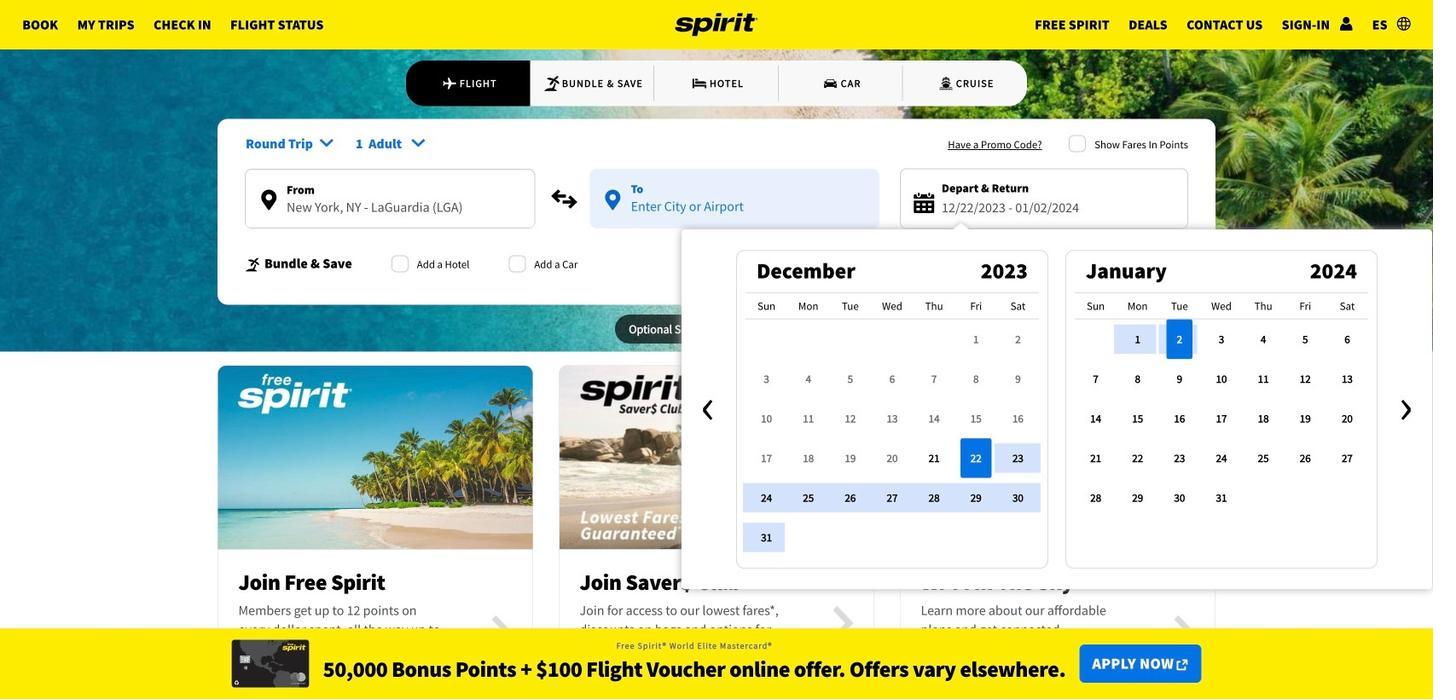 Task type: locate. For each thing, give the bounding box(es) containing it.
logo image
[[675, 0, 758, 49]]

Enter City or Airport text field
[[590, 198, 879, 227]]

Enter City or Airport text field
[[246, 199, 534, 228]]

12 weekday element from the left
[[1242, 293, 1284, 320]]

13 weekday element from the left
[[1284, 293, 1326, 320]]

cell
[[1075, 320, 1117, 359], [1159, 320, 1201, 359], [955, 439, 997, 478], [787, 518, 829, 558]]

weekday element
[[746, 293, 787, 320], [787, 293, 829, 320], [829, 293, 871, 320], [871, 293, 913, 320], [913, 293, 955, 320], [955, 293, 997, 320], [997, 293, 1039, 320], [1075, 293, 1117, 320], [1117, 293, 1159, 320], [1159, 293, 1201, 320], [1201, 293, 1242, 320], [1242, 293, 1284, 320], [1284, 293, 1326, 320], [1326, 293, 1368, 320]]

14 weekday element from the left
[[1326, 293, 1368, 320]]

map marker alt image up bundle and save icon
[[261, 190, 277, 210]]

8 weekday element from the left
[[1075, 293, 1117, 320]]

map marker alt image for enter city or airport text box
[[605, 190, 620, 210]]

0 horizontal spatial grid
[[746, 293, 1039, 558]]

flight icon image
[[441, 75, 458, 92]]

2 weekday element from the left
[[787, 293, 829, 320]]

1 horizontal spatial map marker alt image
[[605, 190, 620, 210]]

swap airports image
[[551, 185, 578, 213]]

4 weekday element from the left
[[871, 293, 913, 320]]

cruise icon image
[[937, 75, 954, 92]]

1 map marker alt image from the left
[[261, 190, 277, 210]]

5 weekday element from the left
[[913, 293, 955, 320]]

vacation icon image
[[543, 75, 560, 92]]

6 weekday element from the left
[[955, 293, 997, 320]]

wifi image image
[[900, 357, 1215, 559]]

grid
[[746, 293, 1039, 558], [1075, 293, 1368, 518]]

1 horizontal spatial grid
[[1075, 293, 1368, 518]]

map marker alt image
[[261, 190, 277, 210], [605, 190, 620, 210]]

2 grid from the left
[[1075, 293, 1368, 518]]

savers_club_image image
[[560, 357, 873, 559]]

map marker alt image for enter city or airport text field
[[261, 190, 277, 210]]

9 weekday element from the left
[[1117, 293, 1159, 320]]

2 map marker alt image from the left
[[605, 190, 620, 210]]

user image
[[1339, 17, 1353, 30]]

map marker alt image right swap airports image
[[605, 190, 620, 210]]

3 weekday element from the left
[[829, 293, 871, 320]]

0 horizontal spatial map marker alt image
[[261, 190, 277, 210]]



Task type: describe. For each thing, give the bounding box(es) containing it.
car icon image
[[822, 75, 839, 92]]

calendar image
[[914, 193, 934, 213]]

1 weekday element from the left
[[746, 293, 787, 320]]

global image
[[1397, 17, 1411, 30]]

10 weekday element from the left
[[1159, 293, 1201, 320]]

world elite image
[[232, 640, 309, 688]]

bundle and save icon image
[[245, 257, 262, 273]]

7 weekday element from the left
[[997, 293, 1039, 320]]

external links may not meet accessibility requirements. image
[[1177, 660, 1188, 671]]

1 grid from the left
[[746, 293, 1039, 558]]

hotel icon image
[[691, 75, 708, 92]]

free_spirit_image image
[[218, 357, 533, 559]]

11 weekday element from the left
[[1201, 293, 1242, 320]]

dates field
[[942, 197, 1174, 218]]



